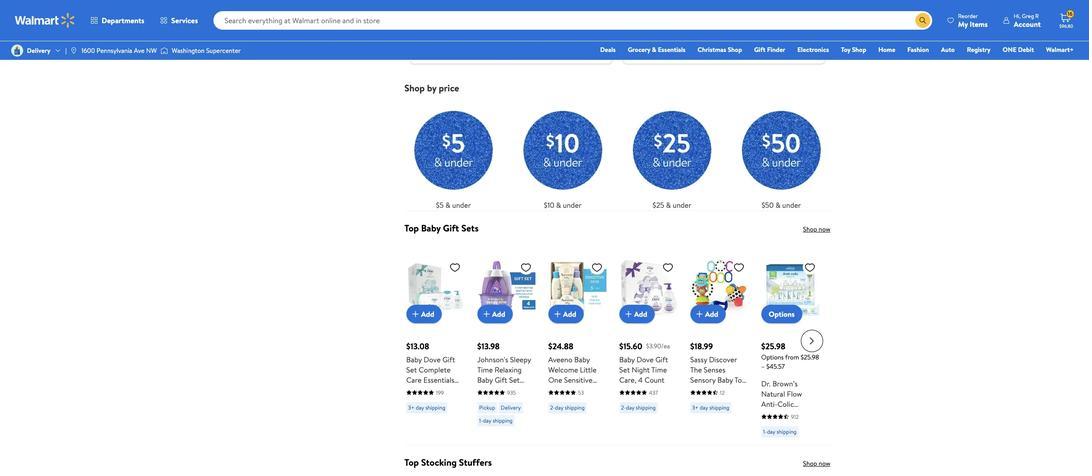 Task type: describe. For each thing, give the bounding box(es) containing it.
baby inside moby wrap classic baby wrap carrier in grey
[[655, 32, 670, 42]]

grocery
[[628, 45, 651, 54]]

$3.90/ea
[[647, 342, 670, 351]]

shop right "bpa"
[[804, 459, 818, 468]]

1 horizontal spatial sling
[[714, 65, 730, 75]]

pocket,
[[448, 75, 472, 85]]

1 horizontal spatial $25.98
[[801, 353, 820, 362]]

pickup
[[479, 404, 495, 412]]

modern moments by gerber diaper bag with changing station & insulated pocket, green
[[418, 14, 472, 96]]

shipping for $18.99
[[710, 404, 730, 412]]

items inside "$24.88 aveeno baby welcome little one sensitive skin gift set with baby wash, shampoo, wipes and lotion, 5 full size items"
[[562, 426, 580, 436]]

toy inside $18.99 sassy discover the senses sensory baby toy gift set - 0 months
[[735, 375, 746, 385]]

christmas shop
[[698, 45, 743, 54]]

(grey)
[[697, 136, 717, 147]]

gray,
[[484, 34, 501, 45]]

the
[[691, 365, 702, 375]]

add to cart image for $18.99
[[694, 309, 706, 320]]

with inside $13.98 johnson's sleepy time relaxing baby gift set with baby shampoo, wash and lotion, 4 full size items
[[478, 385, 491, 396]]

day for $18.99
[[700, 404, 709, 412]]

$45.57
[[767, 362, 785, 371]]

3+ for $13.08
[[408, 404, 415, 412]]

& for $5 & under
[[446, 200, 451, 210]]

0 horizontal spatial $25.98
[[762, 341, 786, 352]]

fashion link
[[904, 45, 934, 55]]

$50
[[762, 200, 774, 210]]

- down christmas shop
[[732, 65, 734, 75]]

0 vertical spatial 1-day shipping
[[479, 417, 513, 425]]

shampoo, inside "$24.88 aveeno baby welcome little one sensitive skin gift set with baby wash, shampoo, wipes and lotion, 5 full size items"
[[549, 406, 580, 416]]

add to favorites list, baby dove gift set complete care essentials wash and lotion 4 count image
[[450, 262, 461, 273]]

one debit
[[1003, 45, 1035, 54]]

quilted
[[550, 53, 574, 63]]

add to favorites list, dr. brown's natural flow anti-colic options+ first year transitions gift set,&nbsp;clear, newborn to toddler, bpa free, 0m+ image
[[805, 262, 816, 273]]

gift finder
[[755, 45, 786, 54]]

gift inside $13.08 baby dove gift set complete care essentials wash and lotion 4 count
[[443, 355, 455, 365]]

–
[[762, 362, 765, 371]]

- down hands-
[[714, 106, 717, 116]]

4 inside $15.60 $3.90/ea baby dove gift set night time care, 4 count
[[639, 375, 643, 385]]

$57.00
[[550, 11, 568, 20]]

baby dove gift set night time care, 4 count image
[[620, 258, 678, 316]]

day down pickup
[[483, 417, 492, 425]]

classic
[[631, 32, 653, 42]]

modrn charli diaper bag in gray, convertible backpack with adjustable straps group
[[484, 0, 539, 85]]

$13.08
[[407, 341, 430, 352]]

gift inside dr. brown's natural flow anti-colic options+ first year transitions gift set, clear, newborn to toddler, bpa free, 0m+
[[762, 430, 774, 440]]

wipes
[[582, 406, 601, 416]]

now for top baby gift sets
[[819, 225, 831, 234]]

$51.00
[[631, 11, 649, 20]]

moby wrap bump & beyond t-shirt wrap baby carrier, black group
[[763, 0, 818, 65]]

shop now link for top stocking stuffers
[[804, 459, 831, 468]]

day for $15.60
[[627, 404, 635, 412]]

natural
[[762, 389, 786, 399]]

- up christmas shop
[[731, 34, 734, 45]]

$13.98
[[478, 341, 500, 352]]

0
[[722, 385, 727, 396]]

green
[[418, 85, 438, 96]]

toy shop
[[842, 45, 867, 54]]

set inside "$24.88 aveeno baby welcome little one sensitive skin gift set with baby wash, shampoo, wipes and lotion, 5 full size items"
[[578, 385, 589, 396]]

1 vertical spatial delivery
[[501, 404, 521, 412]]

and inside "$24.88 aveeno baby welcome little one sensitive skin gift set with baby wash, shampoo, wipes and lotion, 5 full size items"
[[549, 416, 560, 426]]

skin
[[549, 385, 562, 396]]

departments
[[102, 15, 144, 26]]

shop now for top baby gift sets
[[804, 225, 831, 234]]

clear search field text image
[[905, 17, 912, 24]]

0 horizontal spatial delivery
[[27, 46, 50, 55]]

by inside modern moments by gerber diaper bag with changing station & insulated pocket, green
[[450, 24, 457, 34]]

top for top stocking stuffers
[[405, 456, 419, 469]]

baby inside $18.99 sassy discover the senses sensory baby toy gift set - 0 months
[[718, 375, 734, 385]]

deals
[[601, 45, 616, 54]]

relaxing
[[495, 365, 522, 375]]

brown's
[[773, 379, 798, 389]]

auto
[[942, 45, 956, 54]]

backpack inside madden nyc women's diaper backpack quilted khaki
[[550, 42, 580, 53]]

dove inside $13.08 baby dove gift set complete care essentials wash and lotion 4 count
[[424, 355, 441, 365]]

shop down station
[[405, 82, 425, 94]]

3+ for $18.99
[[693, 404, 699, 412]]

 image for washington supercenter
[[161, 46, 168, 55]]

hands-
[[697, 75, 720, 85]]

product group containing $13.08
[[407, 240, 465, 442]]

& for grocery & essentials
[[652, 45, 657, 54]]

shipping down 912 at the bottom right of the page
[[777, 428, 797, 436]]

grocery & essentials
[[628, 45, 686, 54]]

stretchy
[[697, 45, 724, 55]]

fashion
[[908, 45, 930, 54]]

0m+
[[780, 461, 795, 471]]

shop inside toy shop link
[[853, 45, 867, 54]]

$25
[[653, 200, 665, 210]]

shop inside christmas shop link
[[728, 45, 743, 54]]

transitions
[[777, 420, 811, 430]]

flow
[[787, 389, 803, 399]]

& for $10 & under
[[557, 200, 562, 210]]

add button for $15.60
[[620, 305, 655, 324]]

add button for $13.98
[[478, 305, 513, 324]]

lotion
[[439, 385, 459, 396]]

& inside moby wrap bump & beyond t-shirt wrap baby carrier, black
[[783, 24, 788, 34]]

services button
[[152, 9, 206, 32]]

- inside $18.99 sassy discover the senses sensory baby toy gift set - 0 months
[[718, 385, 721, 396]]

shirt
[[769, 34, 785, 45]]

anti-
[[762, 399, 778, 409]]

$10 & under
[[544, 200, 582, 210]]

1 toddler from the top
[[705, 34, 729, 45]]

christmas shop link
[[694, 45, 747, 55]]

add to cart image for $13.98
[[481, 309, 492, 320]]

gift down t-
[[755, 45, 766, 54]]

reorder my items
[[959, 12, 988, 29]]

add for $24.88
[[563, 309, 577, 319]]

0 vertical spatial newborn
[[721, 24, 751, 34]]

newborn inside dr. brown's natural flow anti-colic options+ first year transitions gift set, clear, newborn to toddler, bpa free, 0m+
[[762, 440, 792, 450]]

stuffers
[[459, 456, 492, 469]]

nyc
[[578, 22, 593, 32]]

moby wrap bump & beyond t-shirt wrap baby carrier, black
[[763, 14, 814, 65]]

sensory
[[691, 375, 716, 385]]

1 vertical spatial 1-day shipping
[[764, 428, 797, 436]]

$5 & under
[[436, 200, 471, 210]]

baby dove gift set complete care essentials wash and lotion 4 count image
[[407, 258, 465, 316]]

912
[[791, 413, 799, 421]]

boba baby wrap carrier newborn to toddler - stretchy baby wraps carrier - baby sling - hands-free baby carrier wrap - baby carrier sling -baby carrier newborn to toddler lbs (grey) group
[[697, 0, 752, 147]]

wraps
[[697, 55, 717, 65]]

walmart image
[[15, 13, 75, 28]]

bag inside the modrn charli diaper bag in gray, convertible backpack with adjustable straps
[[507, 24, 519, 34]]

with inside modern moments by gerber diaper bag with changing station & insulated pocket, green
[[432, 45, 445, 55]]

hi, greg r account
[[1014, 12, 1042, 29]]

finder
[[768, 45, 786, 54]]

my
[[959, 19, 969, 29]]

$10 & under link
[[514, 101, 612, 211]]

carrier,
[[780, 45, 805, 55]]

day for $13.08
[[416, 404, 424, 412]]

1 vertical spatial to
[[697, 126, 704, 136]]

1 vertical spatial by
[[427, 82, 437, 94]]

Walmart Site-Wide search field
[[213, 11, 933, 30]]

account
[[1014, 19, 1042, 29]]

moby wrap classic baby wrap carrier in grey group
[[631, 0, 686, 63]]

shipping down pickup
[[493, 417, 513, 425]]

add for $18.99
[[706, 309, 719, 319]]

dr. brown's natural flow anti-colic options+ first year transitions gift set,&nbsp;clear, newborn to toddler, bpa free, 0m+ image
[[762, 258, 820, 316]]

1600 pennsylvania ave nw
[[81, 46, 157, 55]]

1 vertical spatial sling
[[697, 106, 712, 116]]

search icon image
[[920, 17, 927, 24]]

set inside $15.60 $3.90/ea baby dove gift set night time care, 4 count
[[620, 365, 630, 375]]

set inside $13.08 baby dove gift set complete care essentials wash and lotion 4 count
[[407, 365, 417, 375]]

& for $50 & under
[[776, 200, 781, 210]]

convertible
[[484, 45, 522, 55]]

sleepy
[[510, 355, 531, 365]]

time inside $15.60 $3.90/ea baby dove gift set night time care, 4 count
[[652, 365, 667, 375]]

sensitive
[[564, 375, 593, 385]]

437
[[649, 389, 659, 397]]

r
[[1036, 12, 1040, 20]]

2-day shipping for $24.88
[[550, 404, 585, 412]]

3+ day shipping for $13.08
[[408, 404, 446, 412]]

set inside $18.99 sassy discover the senses sensory baby toy gift set - 0 months
[[705, 385, 716, 396]]

moments
[[418, 24, 448, 34]]

add to cart image for $13.08
[[410, 309, 421, 320]]

count inside $13.08 baby dove gift set complete care essentials wash and lotion 4 count
[[413, 396, 433, 406]]

free
[[720, 75, 734, 85]]

items inside $13.98 johnson's sleepy time relaxing baby gift set with baby shampoo, wash and lotion, 4 full size items
[[491, 416, 509, 426]]

discover
[[709, 355, 738, 365]]

add for $13.08
[[421, 309, 435, 319]]

electronics
[[798, 45, 830, 54]]

one
[[1003, 45, 1017, 54]]

4 inside $13.08 baby dove gift set complete care essentials wash and lotion 4 count
[[407, 396, 411, 406]]

essentials inside $13.08 baby dove gift set complete care essentials wash and lotion 4 count
[[424, 375, 455, 385]]

black
[[763, 55, 780, 65]]

2 toddler from the top
[[705, 126, 729, 136]]

hi,
[[1014, 12, 1021, 20]]

baby inside $13.08 baby dove gift set complete care essentials wash and lotion 4 count
[[407, 355, 422, 365]]

full inside $13.98 johnson's sleepy time relaxing baby gift set with baby shampoo, wash and lotion, 4 full size items
[[521, 406, 531, 416]]

nw
[[146, 46, 157, 55]]

count inside $15.60 $3.90/ea baby dove gift set night time care, 4 count
[[645, 375, 665, 385]]

under for $25 & under
[[673, 200, 692, 210]]

12
[[720, 389, 725, 397]]

moby wrap classic baby wrap carrier in grey
[[631, 22, 680, 63]]

gift inside $15.60 $3.90/ea baby dove gift set night time care, 4 count
[[656, 355, 669, 365]]

colic
[[778, 399, 795, 409]]

madden nyc women's diaper backpack quilted khaki group
[[550, 0, 605, 63]]



Task type: locate. For each thing, give the bounding box(es) containing it.
$18.99
[[691, 341, 713, 352]]

1- down pickup
[[479, 417, 483, 425]]

$25 & under
[[653, 200, 692, 210]]

under right $50
[[783, 200, 802, 210]]

price
[[439, 82, 460, 94]]

gift inside $13.98 johnson's sleepy time relaxing baby gift set with baby shampoo, wash and lotion, 4 full size items
[[495, 375, 508, 385]]

gift inside "$24.88 aveeno baby welcome little one sensitive skin gift set with baby wash, shampoo, wipes and lotion, 5 full size items"
[[564, 385, 576, 396]]

add up $24.88
[[563, 309, 577, 319]]

0 vertical spatial delivery
[[27, 46, 50, 55]]

straps
[[484, 75, 504, 85]]

day down care,
[[627, 404, 635, 412]]

add to favorites list, sassy discover the senses sensory baby toy gift set - 0  months image
[[734, 262, 745, 273]]

- left black
[[743, 55, 746, 65]]

1 vertical spatial newborn
[[721, 116, 751, 126]]

next slide for product carousel list image
[[801, 330, 824, 353]]

1 top from the top
[[405, 222, 419, 234]]

1- down options+ in the bottom right of the page
[[764, 428, 768, 436]]

now for top stocking stuffers
[[819, 459, 831, 468]]

newborn down free at the right top of page
[[721, 116, 751, 126]]

4 product group from the left
[[620, 240, 678, 442]]

0 vertical spatial to
[[697, 34, 704, 45]]

diaper
[[484, 24, 505, 34], [581, 32, 602, 42], [442, 34, 464, 45]]

and inside $13.08 baby dove gift set complete care essentials wash and lotion 4 count
[[425, 385, 437, 396]]

0 horizontal spatial wash
[[407, 385, 423, 396]]

time
[[478, 365, 493, 375], [652, 365, 667, 375]]

newborn up christmas shop
[[721, 24, 751, 34]]

16
[[1068, 10, 1073, 18]]

stocking
[[421, 456, 457, 469]]

0 horizontal spatial shampoo,
[[478, 396, 509, 406]]

 image for delivery
[[11, 45, 23, 57]]

diaper right gerber
[[442, 34, 464, 45]]

set down little
[[578, 385, 589, 396]]

first
[[794, 409, 808, 420]]

under right $25
[[673, 200, 692, 210]]

0 vertical spatial by
[[450, 24, 457, 34]]

moby for moby wrap bump & beyond t-shirt wrap baby carrier, black
[[763, 14, 781, 24]]

full inside "$24.88 aveeno baby welcome little one sensitive skin gift set with baby wash, shampoo, wipes and lotion, 5 full size items"
[[592, 416, 602, 426]]

0 horizontal spatial 3+
[[408, 404, 415, 412]]

and inside $13.98 johnson's sleepy time relaxing baby gift set with baby shampoo, wash and lotion, 4 full size items
[[478, 406, 489, 416]]

2 3+ day shipping from the left
[[693, 404, 730, 412]]

moby
[[763, 14, 781, 24], [631, 22, 649, 32]]

lotion, inside "$24.88 aveeno baby welcome little one sensitive skin gift set with baby wash, shampoo, wipes and lotion, 5 full size items"
[[562, 416, 584, 426]]

1 product group from the left
[[407, 240, 465, 442]]

top baby gift sets
[[405, 222, 479, 234]]

0 horizontal spatial bag
[[418, 45, 430, 55]]

0 horizontal spatial 1-day shipping
[[479, 417, 513, 425]]

$50 & under link
[[733, 101, 831, 211]]

services
[[171, 15, 198, 26]]

backpack
[[550, 42, 580, 53], [484, 55, 514, 65]]

free,
[[762, 461, 778, 471]]

2 add from the left
[[492, 309, 506, 319]]

time left the 'relaxing'
[[478, 365, 493, 375]]

 image right |
[[70, 47, 78, 54]]

-
[[731, 34, 734, 45], [743, 55, 746, 65], [732, 65, 734, 75], [740, 85, 743, 96], [714, 106, 717, 116], [718, 385, 721, 396]]

add button up $13.98 at bottom left
[[478, 305, 513, 324]]

0 horizontal spatial moby
[[631, 22, 649, 32]]

shipping for $15.60
[[636, 404, 656, 412]]

2 horizontal spatial and
[[549, 416, 560, 426]]

1 shop now link from the top
[[804, 225, 831, 234]]

lotion, inside $13.98 johnson's sleepy time relaxing baby gift set with baby shampoo, wash and lotion, 4 full size items
[[491, 406, 513, 416]]

options link
[[762, 305, 803, 324]]

carrier inside moby wrap classic baby wrap carrier in grey
[[649, 42, 672, 53]]

add for $15.60
[[635, 309, 648, 319]]

options up $25.98 options from $25.98 – $45.57
[[769, 309, 795, 319]]

1 horizontal spatial 3+
[[693, 404, 699, 412]]

add button up $18.99
[[691, 305, 726, 324]]

in inside the modrn charli diaper bag in gray, convertible backpack with adjustable straps
[[521, 24, 527, 34]]

1 horizontal spatial time
[[652, 365, 667, 375]]

0 horizontal spatial backpack
[[484, 55, 514, 65]]

0 horizontal spatial 1-
[[479, 417, 483, 425]]

1 horizontal spatial shampoo,
[[549, 406, 580, 416]]

1 2-day shipping from the left
[[550, 404, 585, 412]]

with inside the modrn charli diaper bag in gray, convertible backpack with adjustable straps
[[516, 55, 530, 65]]

diaper inside madden nyc women's diaper backpack quilted khaki
[[581, 32, 602, 42]]

& for $25 & under
[[666, 200, 671, 210]]

size inside "$24.88 aveeno baby welcome little one sensitive skin gift set with baby wash, shampoo, wipes and lotion, 5 full size items"
[[549, 426, 560, 436]]

2 2- from the left
[[622, 404, 627, 412]]

under for $50 & under
[[783, 200, 802, 210]]

& right bump
[[783, 24, 788, 34]]

0 vertical spatial backpack
[[550, 42, 580, 53]]

shop up add to favorites list, dr. brown's natural flow anti-colic options+ first year transitions gift set,&nbsp;clear, newborn to toddler, bpa free, 0m+ icon
[[804, 225, 818, 234]]

1 horizontal spatial essentials
[[658, 45, 686, 54]]

day down sensory
[[700, 404, 709, 412]]

walmart+
[[1047, 45, 1075, 54]]

sets
[[462, 222, 479, 234]]

to up the christmas
[[697, 34, 704, 45]]

moby inside moby wrap bump & beyond t-shirt wrap baby carrier, black
[[763, 14, 781, 24]]

lotion, down 935
[[491, 406, 513, 416]]

diaper up the convertible
[[484, 24, 505, 34]]

set left complete
[[407, 365, 417, 375]]

full right 5
[[592, 416, 602, 426]]

1 3+ day shipping from the left
[[408, 404, 446, 412]]

 image right nw
[[161, 46, 168, 55]]

from
[[786, 353, 800, 362]]

top
[[405, 222, 419, 234], [405, 456, 419, 469]]

items left 5
[[562, 426, 580, 436]]

toddler
[[705, 34, 729, 45], [705, 126, 729, 136]]

product group containing $18.99
[[691, 240, 749, 442]]

0 horizontal spatial items
[[491, 416, 509, 426]]

0 vertical spatial now
[[819, 225, 831, 234]]

list item
[[405, 0, 618, 96], [618, 0, 831, 147]]

gift inside $18.99 sassy discover the senses sensory baby toy gift set - 0 months
[[691, 385, 703, 396]]

2- for $24.88
[[550, 404, 556, 412]]

add button up '$15.60'
[[620, 305, 655, 324]]

wash down the 'relaxing'
[[511, 396, 528, 406]]

registry
[[968, 45, 991, 54]]

insulated
[[418, 75, 447, 85]]

0 horizontal spatial count
[[413, 396, 433, 406]]

shipping down 12
[[710, 404, 730, 412]]

backpack down madden
[[550, 42, 580, 53]]

$25.98 down next slide for product carousel list image
[[801, 353, 820, 362]]

shampoo, down skin at the bottom right of page
[[549, 406, 580, 416]]

set inside $13.98 johnson's sleepy time relaxing baby gift set with baby shampoo, wash and lotion, 4 full size items
[[509, 375, 520, 385]]

2 horizontal spatial  image
[[161, 46, 168, 55]]

delivery left |
[[27, 46, 50, 55]]

2-day shipping down 53
[[550, 404, 585, 412]]

1 vertical spatial top
[[405, 456, 419, 469]]

1 vertical spatial $25.98
[[801, 353, 820, 362]]

2 dove from the left
[[637, 355, 654, 365]]

grey
[[631, 53, 647, 63]]

0 horizontal spatial dove
[[424, 355, 441, 365]]

product group containing $15.60
[[620, 240, 678, 442]]

set left night
[[620, 365, 630, 375]]

diaper inside the modrn charli diaper bag in gray, convertible backpack with adjustable straps
[[484, 24, 505, 34]]

product group
[[407, 240, 465, 442], [478, 240, 536, 442], [549, 240, 607, 442], [620, 240, 678, 442], [691, 240, 749, 442], [762, 240, 820, 471]]

dr.
[[762, 379, 771, 389]]

3 product group from the left
[[549, 240, 607, 442]]

shop now
[[804, 225, 831, 234], [804, 459, 831, 468]]

2 top from the top
[[405, 456, 419, 469]]

dove down $13.08
[[424, 355, 441, 365]]

under
[[453, 200, 471, 210], [563, 200, 582, 210], [673, 200, 692, 210], [783, 200, 802, 210]]

3+ day shipping for $18.99
[[693, 404, 730, 412]]

shop right the christmas
[[728, 45, 743, 54]]

newborn up free,
[[762, 440, 792, 450]]

$25.98
[[762, 341, 786, 352], [801, 353, 820, 362]]

1 vertical spatial in
[[674, 42, 680, 53]]

1 vertical spatial count
[[413, 396, 433, 406]]

0 horizontal spatial 3+ day shipping
[[408, 404, 446, 412]]

christmas
[[698, 45, 727, 54]]

list item containing modern moments by gerber diaper bag with changing station & insulated pocket, green
[[405, 0, 618, 96]]

3 add button from the left
[[549, 305, 584, 324]]

toddler left lbs at the right of page
[[705, 126, 729, 136]]

shampoo, inside $13.98 johnson's sleepy time relaxing baby gift set with baby shampoo, wash and lotion, 4 full size items
[[478, 396, 509, 406]]

product group containing $13.98
[[478, 240, 536, 442]]

1 vertical spatial backpack
[[484, 55, 514, 65]]

khaki
[[576, 53, 593, 63]]

6 product group from the left
[[762, 240, 820, 471]]

0 vertical spatial shop now link
[[804, 225, 831, 234]]

2 time from the left
[[652, 365, 667, 375]]

1 time from the left
[[478, 365, 493, 375]]

1 vertical spatial essentials
[[424, 375, 455, 385]]

moby for moby wrap classic baby wrap carrier in grey
[[631, 22, 649, 32]]

care
[[407, 375, 422, 385]]

gift down the
[[691, 385, 703, 396]]

0 horizontal spatial size
[[478, 416, 489, 426]]

0 vertical spatial top
[[405, 222, 419, 234]]

with
[[432, 45, 445, 55], [516, 55, 530, 65], [478, 385, 491, 396], [591, 385, 604, 396]]

moby inside moby wrap classic baby wrap carrier in grey
[[631, 22, 649, 32]]

delivery down 935
[[501, 404, 521, 412]]

beyond
[[790, 24, 814, 34]]

5 add button from the left
[[691, 305, 726, 324]]

boba baby wrap carrier newborn to toddler - stretchy baby wraps carrier - baby sling - hands-free baby carrier wrap - baby carrier sling -baby carrier newborn to toddler lbs (grey)
[[697, 14, 752, 147]]

2-day shipping down '437'
[[622, 404, 656, 412]]

little
[[580, 365, 597, 375]]

1 horizontal spatial and
[[478, 406, 489, 416]]

& inside modern moments by gerber diaper bag with changing station & insulated pocket, green
[[442, 65, 447, 75]]

bag up station
[[418, 45, 430, 55]]

toy
[[842, 45, 851, 54], [735, 375, 746, 385]]

baby inside moby wrap bump & beyond t-shirt wrap baby carrier, black
[[763, 45, 779, 55]]

1 horizontal spatial moby
[[763, 14, 781, 24]]

by left price on the top left of page
[[427, 82, 437, 94]]

add up $13.98 at bottom left
[[492, 309, 506, 319]]

0 horizontal spatial add to cart image
[[623, 309, 635, 320]]

add to cart image up $13.98 at bottom left
[[481, 309, 492, 320]]

bag
[[507, 24, 519, 34], [418, 45, 430, 55]]

add to cart image
[[623, 309, 635, 320], [694, 309, 706, 320]]

to
[[697, 34, 704, 45], [697, 126, 704, 136], [793, 440, 800, 450]]

with inside "$24.88 aveeno baby welcome little one sensitive skin gift set with baby wash, shampoo, wipes and lotion, 5 full size items"
[[591, 385, 604, 396]]

5 product group from the left
[[691, 240, 749, 442]]

list containing boba baby wrap carrier newborn to toddler - stretchy baby wraps carrier - baby sling - hands-free baby carrier wrap - baby carrier sling -baby carrier newborn to toddler lbs (grey)
[[625, 0, 824, 147]]

4 under from the left
[[783, 200, 802, 210]]

$13.08 baby dove gift set complete care essentials wash and lotion 4 count
[[407, 341, 459, 406]]

shipping for $24.88
[[565, 404, 585, 412]]

0 horizontal spatial lotion,
[[491, 406, 513, 416]]

count up '437'
[[645, 375, 665, 385]]

add button for $24.88
[[549, 305, 584, 324]]

sassy discover the senses sensory baby toy gift set - 0  months image
[[691, 258, 749, 316]]

1 add to cart image from the left
[[623, 309, 635, 320]]

0 horizontal spatial essentials
[[424, 375, 455, 385]]

2 horizontal spatial add to cart image
[[552, 309, 563, 320]]

2-day shipping for $15.60
[[622, 404, 656, 412]]

product group containing $24.88
[[549, 240, 607, 442]]

1 vertical spatial shop now
[[804, 459, 831, 468]]

2 3+ from the left
[[693, 404, 699, 412]]

list containing $5 & under
[[399, 94, 837, 211]]

0 horizontal spatial and
[[425, 385, 437, 396]]

day for $24.88
[[556, 404, 564, 412]]

adjustable
[[484, 65, 517, 75]]

moby up the shirt
[[763, 14, 781, 24]]

1 dove from the left
[[424, 355, 441, 365]]

1 horizontal spatial items
[[562, 426, 580, 436]]

1 horizontal spatial wash
[[511, 396, 528, 406]]

2- for $15.60
[[622, 404, 627, 412]]

0 horizontal spatial add to cart image
[[410, 309, 421, 320]]

shipping for $13.08
[[426, 404, 446, 412]]

set left 12
[[705, 385, 716, 396]]

2 under from the left
[[563, 200, 582, 210]]

3+ down care
[[408, 404, 415, 412]]

senses
[[704, 365, 726, 375]]

size down pickup
[[478, 416, 489, 426]]

add to cart image for $24.88
[[552, 309, 563, 320]]

Search search field
[[213, 11, 933, 30]]

3+ day shipping
[[408, 404, 446, 412], [693, 404, 730, 412]]

2 horizontal spatial 4
[[639, 375, 643, 385]]

4 inside $13.98 johnson's sleepy time relaxing baby gift set with baby shampoo, wash and lotion, 4 full size items
[[515, 406, 519, 416]]

0 horizontal spatial 2-day shipping
[[550, 404, 585, 412]]

baby inside $15.60 $3.90/ea baby dove gift set night time care, 4 count
[[620, 355, 635, 365]]

add to cart image up $18.99
[[694, 309, 706, 320]]

 image for 1600 pennsylvania ave nw
[[70, 47, 78, 54]]

1 horizontal spatial count
[[645, 375, 665, 385]]

baby
[[715, 14, 731, 24], [655, 32, 670, 42], [726, 45, 742, 55], [763, 45, 779, 55], [697, 65, 713, 75], [736, 75, 752, 85], [697, 96, 713, 106], [717, 106, 733, 116], [421, 222, 441, 234], [407, 355, 422, 365], [575, 355, 590, 365], [620, 355, 635, 365], [478, 375, 493, 385], [718, 375, 734, 385], [493, 385, 509, 396], [549, 396, 564, 406]]

charli
[[512, 14, 531, 24]]

time right night
[[652, 365, 667, 375]]

to inside dr. brown's natural flow anti-colic options+ first year transitions gift set, clear, newborn to toddler, bpa free, 0m+
[[793, 440, 800, 450]]

lbs
[[731, 126, 740, 136]]

aveeno baby welcome little one sensitive skin gift set with baby wash, shampoo, wipes and lotion, 5 full size items image
[[549, 258, 607, 316]]

1 vertical spatial shop now link
[[804, 459, 831, 468]]

4 add from the left
[[635, 309, 648, 319]]

johnson's sleepy time relaxing baby gift set with baby shampoo, wash and lotion, 4 full size items image
[[478, 258, 536, 316]]

3 add to cart image from the left
[[552, 309, 563, 320]]

options inside $25.98 options from $25.98 – $45.57
[[762, 353, 784, 362]]

1 vertical spatial now
[[819, 459, 831, 468]]

 image down walmart image
[[11, 45, 23, 57]]

shop now for top stocking stuffers
[[804, 459, 831, 468]]

under for $10 & under
[[563, 200, 582, 210]]

 image
[[11, 45, 23, 57], [161, 46, 168, 55], [70, 47, 78, 54]]

list
[[405, 0, 831, 147], [412, 0, 610, 96], [625, 0, 824, 147], [399, 94, 837, 211]]

1 horizontal spatial backpack
[[550, 42, 580, 53]]

3 under from the left
[[673, 200, 692, 210]]

items down pickup
[[491, 416, 509, 426]]

add to cart image up $13.08
[[410, 309, 421, 320]]

essentials
[[658, 45, 686, 54], [424, 375, 455, 385]]

2- down skin at the bottom right of page
[[550, 404, 556, 412]]

shipping down 199
[[426, 404, 446, 412]]

under right $10
[[563, 200, 582, 210]]

1 2- from the left
[[550, 404, 556, 412]]

1 horizontal spatial 1-day shipping
[[764, 428, 797, 436]]

1 under from the left
[[453, 200, 471, 210]]

2 product group from the left
[[478, 240, 536, 442]]

add button up $24.88
[[549, 305, 584, 324]]

1 shop now from the top
[[804, 225, 831, 234]]

0 horizontal spatial full
[[521, 406, 531, 416]]

diaper inside modern moments by gerber diaper bag with changing station & insulated pocket, green
[[442, 34, 464, 45]]

0 vertical spatial shop now
[[804, 225, 831, 234]]

4 add button from the left
[[620, 305, 655, 324]]

0 vertical spatial essentials
[[658, 45, 686, 54]]

1 horizontal spatial in
[[674, 42, 680, 53]]

1 add to cart image from the left
[[410, 309, 421, 320]]

dove inside $15.60 $3.90/ea baby dove gift set night time care, 4 count
[[637, 355, 654, 365]]

gift up 935
[[495, 375, 508, 385]]

1 horizontal spatial size
[[549, 426, 560, 436]]

0 vertical spatial toy
[[842, 45, 851, 54]]

under right the $5
[[453, 200, 471, 210]]

women's
[[550, 32, 579, 42]]

$50 & under
[[762, 200, 802, 210]]

2 horizontal spatial diaper
[[581, 32, 602, 42]]

4 right care,
[[639, 375, 643, 385]]

lotion,
[[491, 406, 513, 416], [562, 416, 584, 426]]

2 shop now from the top
[[804, 459, 831, 468]]

0 vertical spatial $25.98
[[762, 341, 786, 352]]

essentials up 199
[[424, 375, 455, 385]]

gift left 53
[[564, 385, 576, 396]]

shipping down 53
[[565, 404, 585, 412]]

full
[[521, 406, 531, 416], [592, 416, 602, 426]]

diaper up deals
[[581, 32, 602, 42]]

departments button
[[83, 9, 152, 32]]

gift finder link
[[750, 45, 790, 55]]

shop now right "bpa"
[[804, 459, 831, 468]]

1600
[[81, 46, 95, 55]]

add to favorites list, aveeno baby welcome little one sensitive skin gift set with baby wash, shampoo, wipes and lotion, 5 full size items image
[[592, 262, 603, 273]]

1 horizontal spatial delivery
[[501, 404, 521, 412]]

modern moments by gerber diaper bag with changing station & insulated pocket, green group
[[418, 0, 473, 96]]

1 list item from the left
[[405, 0, 618, 96]]

add
[[421, 309, 435, 319], [492, 309, 506, 319], [563, 309, 577, 319], [635, 309, 648, 319], [706, 309, 719, 319]]

& right $50
[[776, 200, 781, 210]]

5 add from the left
[[706, 309, 719, 319]]

0 vertical spatial in
[[521, 24, 527, 34]]

to down the transitions
[[793, 440, 800, 450]]

& right $10
[[557, 200, 562, 210]]

washington
[[172, 46, 205, 55]]

toy right 0 at the right of the page
[[735, 375, 746, 385]]

wash left 199
[[407, 385, 423, 396]]

t-
[[763, 34, 769, 45]]

3+ down sensory
[[693, 404, 699, 412]]

2 vertical spatial to
[[793, 440, 800, 450]]

in inside moby wrap classic baby wrap carrier in grey
[[674, 42, 680, 53]]

full right pickup
[[521, 406, 531, 416]]

2 add button from the left
[[478, 305, 513, 324]]

1 add button from the left
[[407, 305, 442, 324]]

1 horizontal spatial  image
[[70, 47, 78, 54]]

day down options+ in the bottom right of the page
[[768, 428, 776, 436]]

0 vertical spatial sling
[[714, 65, 730, 75]]

shampoo,
[[478, 396, 509, 406], [549, 406, 580, 416]]

add up '$15.60'
[[635, 309, 648, 319]]

dove down $3.90/ea
[[637, 355, 654, 365]]

1 add from the left
[[421, 309, 435, 319]]

modrn charli diaper bag in gray, convertible backpack with adjustable straps
[[484, 14, 531, 85]]

gift down $3.90/ea
[[656, 355, 669, 365]]

day left wash,
[[556, 404, 564, 412]]

in
[[521, 24, 527, 34], [674, 42, 680, 53]]

1 horizontal spatial add to cart image
[[481, 309, 492, 320]]

1 3+ from the left
[[408, 404, 415, 412]]

1 horizontal spatial dove
[[637, 355, 654, 365]]

4 down care
[[407, 396, 411, 406]]

$13.98 johnson's sleepy time relaxing baby gift set with baby shampoo, wash and lotion, 4 full size items
[[478, 341, 531, 426]]

add to cart image for $15.60
[[623, 309, 635, 320]]

0 vertical spatial options
[[769, 309, 795, 319]]

1 horizontal spatial 1-
[[764, 428, 768, 436]]

0 horizontal spatial 2-
[[550, 404, 556, 412]]

washington supercenter
[[172, 46, 241, 55]]

now
[[819, 225, 831, 234], [819, 459, 831, 468]]

3+ day shipping down 12
[[693, 404, 730, 412]]

1 now from the top
[[819, 225, 831, 234]]

wrap
[[732, 14, 749, 24], [783, 14, 800, 24], [651, 22, 667, 32], [786, 34, 803, 45], [631, 42, 648, 53], [721, 85, 738, 96]]

backpack up straps
[[484, 55, 514, 65]]

1 horizontal spatial 3+ day shipping
[[693, 404, 730, 412]]

size left 5
[[549, 426, 560, 436]]

2 now from the top
[[819, 459, 831, 468]]

2 add to cart image from the left
[[694, 309, 706, 320]]

1 vertical spatial bag
[[418, 45, 430, 55]]

1 vertical spatial options
[[762, 353, 784, 362]]

add to favorites list, baby dove gift set night time care, 4 count image
[[663, 262, 674, 273]]

add to favorites list, johnson's sleepy time relaxing baby gift set with baby shampoo, wash and lotion, 4 full size items image
[[521, 262, 532, 273]]

shop now link for top baby gift sets
[[804, 225, 831, 234]]

grocery & essentials link
[[624, 45, 690, 55]]

dr. brown's natural flow anti-colic options+ first year transitions gift set, clear, newborn to toddler, bpa free, 0m+
[[762, 379, 811, 471]]

0 horizontal spatial 4
[[407, 396, 411, 406]]

1 horizontal spatial 4
[[515, 406, 519, 416]]

add button for $18.99
[[691, 305, 726, 324]]

add up $13.08
[[421, 309, 435, 319]]

toy shop link
[[837, 45, 871, 55]]

0 vertical spatial toddler
[[705, 34, 729, 45]]

wash,
[[566, 396, 585, 406]]

shampoo, down the 'relaxing'
[[478, 396, 509, 406]]

- right free at the right top of page
[[740, 85, 743, 96]]

gift left sets
[[443, 222, 459, 234]]

list item containing boba baby wrap carrier newborn to toddler - stretchy baby wraps carrier - baby sling - hands-free baby carrier wrap - baby carrier sling -baby carrier newborn to toddler lbs (grey)
[[618, 0, 831, 147]]

add button for $13.08
[[407, 305, 442, 324]]

wash inside $13.98 johnson's sleepy time relaxing baby gift set with baby shampoo, wash and lotion, 4 full size items
[[511, 396, 528, 406]]

size inside $13.98 johnson's sleepy time relaxing baby gift set with baby shampoo, wash and lotion, 4 full size items
[[478, 416, 489, 426]]

under for $5 & under
[[453, 200, 471, 210]]

1 horizontal spatial bag
[[507, 24, 519, 34]]

options
[[769, 309, 795, 319], [762, 353, 784, 362]]

gift up lotion
[[443, 355, 455, 365]]

bag up the convertible
[[507, 24, 519, 34]]

night
[[632, 365, 650, 375]]

add to cart image
[[410, 309, 421, 320], [481, 309, 492, 320], [552, 309, 563, 320]]

product group containing $25.98
[[762, 240, 820, 471]]

199
[[436, 389, 444, 397]]

1 horizontal spatial full
[[592, 416, 602, 426]]

& right the $5
[[446, 200, 451, 210]]

3 add from the left
[[563, 309, 577, 319]]

supercenter
[[206, 46, 241, 55]]

0 horizontal spatial toy
[[735, 375, 746, 385]]

backpack inside the modrn charli diaper bag in gray, convertible backpack with adjustable straps
[[484, 55, 514, 65]]

shipping down '437'
[[636, 404, 656, 412]]

1 horizontal spatial 2-day shipping
[[622, 404, 656, 412]]

shop now link up add to favorites list, dr. brown's natural flow anti-colic options+ first year transitions gift set,&nbsp;clear, newborn to toddler, bpa free, 0m+ icon
[[804, 225, 831, 234]]

one debit link
[[999, 45, 1039, 55]]

0 vertical spatial count
[[645, 375, 665, 385]]

2 list item from the left
[[618, 0, 831, 147]]

top for top baby gift sets
[[405, 222, 419, 234]]

2 shop now link from the top
[[804, 459, 831, 468]]

0 horizontal spatial by
[[427, 82, 437, 94]]

1 horizontal spatial diaper
[[484, 24, 505, 34]]

add for $13.98
[[492, 309, 506, 319]]

3+ day shipping down 199
[[408, 404, 446, 412]]

count left 199
[[413, 396, 433, 406]]

wash inside $13.08 baby dove gift set complete care essentials wash and lotion 4 count
[[407, 385, 423, 396]]

debit
[[1019, 45, 1035, 54]]

bag inside modern moments by gerber diaper bag with changing station & insulated pocket, green
[[418, 45, 430, 55]]

2 2-day shipping from the left
[[622, 404, 656, 412]]

0 horizontal spatial in
[[521, 24, 527, 34]]

0 vertical spatial 1-
[[479, 417, 483, 425]]

0 horizontal spatial diaper
[[442, 34, 464, 45]]

0 horizontal spatial time
[[478, 365, 493, 375]]

toy right electronics
[[842, 45, 851, 54]]

by
[[450, 24, 457, 34], [427, 82, 437, 94]]

1 vertical spatial toddler
[[705, 126, 729, 136]]

1 horizontal spatial lotion,
[[562, 416, 584, 426]]

0 vertical spatial bag
[[507, 24, 519, 34]]

add up $18.99
[[706, 309, 719, 319]]

& right station
[[442, 65, 447, 75]]

2 vertical spatial newborn
[[762, 440, 792, 450]]

1 vertical spatial 1-
[[764, 428, 768, 436]]

time inside $13.98 johnson's sleepy time relaxing baby gift set with baby shampoo, wash and lotion, 4 full size items
[[478, 365, 493, 375]]

2 add to cart image from the left
[[481, 309, 492, 320]]

935
[[507, 389, 516, 397]]

1 vertical spatial toy
[[735, 375, 746, 385]]



Task type: vqa. For each thing, say whether or not it's contained in the screenshot.
needed:
no



